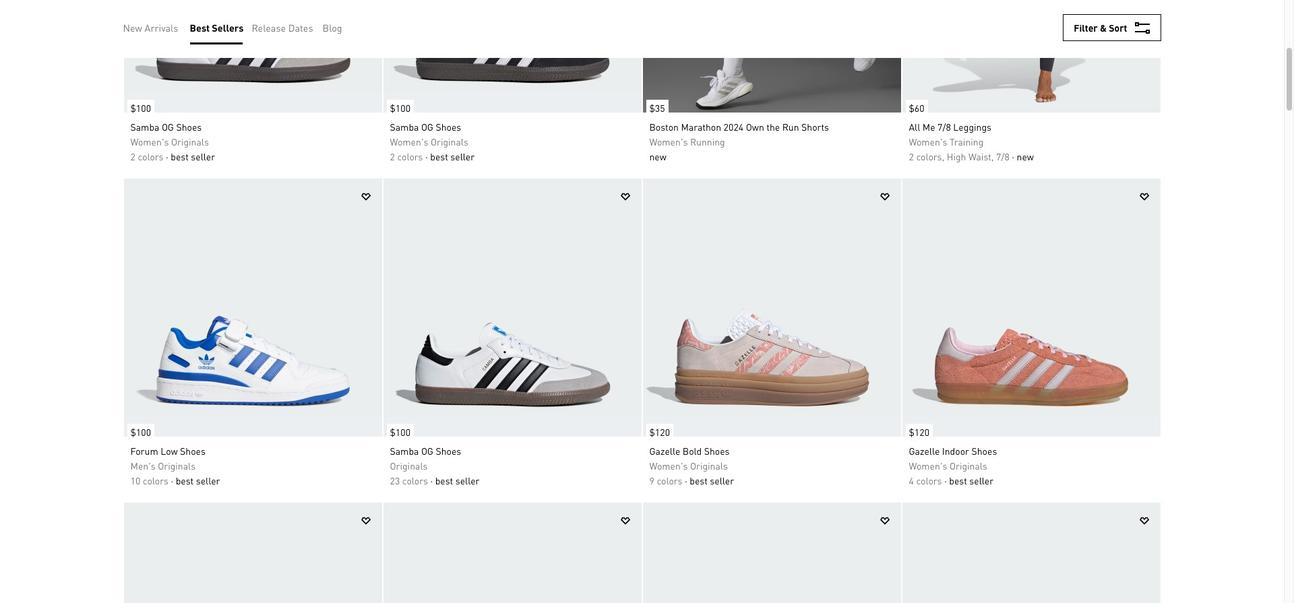 Task type: locate. For each thing, give the bounding box(es) containing it.
2 $120 from the left
[[910, 426, 930, 438]]

0 horizontal spatial new
[[650, 150, 667, 163]]

dates
[[289, 22, 313, 34]]

1 $120 from the left
[[650, 426, 670, 438]]

· inside the all me 7/8 leggings women's training 2 colors, high waist, 7/8 · new
[[1013, 150, 1015, 163]]

1 samba og shoes women's originals 2 colors · best seller from the left
[[131, 121, 215, 163]]

colors for women's originals white samba og shoes 'image'
[[138, 150, 164, 163]]

forum low shoes men's originals 10 colors · best seller
[[131, 445, 220, 487]]

women's for the women's originals pink gazelle bold shoes "image"
[[650, 460, 688, 472]]

colors inside forum low shoes men's originals 10 colors · best seller
[[143, 475, 169, 487]]

1 horizontal spatial $120 link
[[903, 418, 933, 440]]

best
[[190, 22, 210, 34]]

$120 link up gazelle bold shoes women's originals 9 colors · best seller at the bottom of page
[[643, 418, 674, 440]]

samba inside samba og shoes originals 23 colors · best seller
[[390, 445, 419, 457]]

samba og shoes women's originals 2 colors · best seller for women's originals white samba og shoes 'image'
[[131, 121, 215, 163]]

shoes inside "gazelle indoor shoes women's originals 4 colors · best seller"
[[972, 445, 998, 457]]

shoes inside samba og shoes originals 23 colors · best seller
[[436, 445, 462, 457]]

release
[[252, 22, 286, 34]]

$120 link for gazelle indoor shoes
[[903, 418, 933, 440]]

best for men's originals white forum low shoes image
[[176, 475, 194, 487]]

· inside "gazelle indoor shoes women's originals 4 colors · best seller"
[[945, 475, 948, 487]]

seller
[[191, 150, 215, 163], [451, 150, 475, 163], [196, 475, 220, 487], [456, 475, 480, 487], [710, 475, 735, 487], [970, 475, 994, 487]]

sellers
[[212, 22, 244, 34]]

samba for women's originals white samba og shoes 'image'
[[131, 121, 159, 133]]

gazelle for gazelle bold shoes
[[650, 445, 681, 457]]

marathon
[[682, 121, 722, 133]]

new arrivals link
[[123, 20, 178, 35]]

men's sportswear white ultraboost 1.0 shoes image
[[903, 503, 1161, 604]]

gazelle inside gazelle bold shoes women's originals 9 colors · best seller
[[650, 445, 681, 457]]

7/8 right the me
[[938, 121, 952, 133]]

shoes inside forum low shoes men's originals 10 colors · best seller
[[180, 445, 206, 457]]

$60 link
[[903, 93, 929, 116]]

1 horizontal spatial samba og shoes women's originals 2 colors · best seller
[[390, 121, 475, 163]]

new right waist,
[[1017, 150, 1035, 163]]

new
[[650, 150, 667, 163], [1017, 150, 1035, 163]]

best for women's originals black samba og shoes image
[[431, 150, 448, 163]]

best for 'women's originals red gazelle indoor shoes' image
[[950, 475, 968, 487]]

2024
[[724, 121, 744, 133]]

1 horizontal spatial $120
[[910, 426, 930, 438]]

10
[[131, 475, 140, 487]]

1 2 from the left
[[131, 150, 136, 163]]

seller inside forum low shoes men's originals 10 colors · best seller
[[196, 475, 220, 487]]

$100 link
[[124, 93, 154, 116], [383, 93, 414, 116], [124, 418, 154, 440], [383, 418, 414, 440]]

· for men's originals white forum low shoes image
[[171, 475, 173, 487]]

gazelle
[[650, 445, 681, 457], [910, 445, 940, 457]]

colors inside "gazelle indoor shoes women's originals 4 colors · best seller"
[[917, 475, 943, 487]]

7/8
[[938, 121, 952, 133], [997, 150, 1010, 163]]

seller for women's originals white samba og shoes 'image'
[[191, 150, 215, 163]]

gazelle left indoor
[[910, 445, 940, 457]]

$120 link
[[643, 418, 674, 440], [903, 418, 933, 440]]

new down boston
[[650, 150, 667, 163]]

og for women's originals black samba og shoes image
[[421, 121, 434, 133]]

4
[[910, 475, 915, 487]]

$100
[[131, 102, 151, 114], [390, 102, 411, 114], [131, 426, 151, 438], [390, 426, 411, 438]]

blog link
[[323, 20, 342, 35]]

the
[[767, 121, 781, 133]]

colors for the women's originals pink gazelle bold shoes "image"
[[657, 475, 683, 487]]

seller inside gazelle bold shoes women's originals 9 colors · best seller
[[710, 475, 735, 487]]

2 horizontal spatial 2
[[910, 150, 915, 163]]

1 horizontal spatial 7/8
[[997, 150, 1010, 163]]

2 gazelle from the left
[[910, 445, 940, 457]]

release dates link
[[252, 20, 313, 35]]

best inside samba og shoes originals 23 colors · best seller
[[436, 475, 453, 487]]

0 horizontal spatial $120
[[650, 426, 670, 438]]

2 new from the left
[[1017, 150, 1035, 163]]

originals white samba og shoes image
[[383, 179, 642, 437]]

sort
[[1110, 22, 1128, 34]]

colors
[[138, 150, 164, 163], [398, 150, 423, 163], [143, 475, 169, 487], [403, 475, 428, 487], [657, 475, 683, 487], [917, 475, 943, 487]]

$120 for gazelle indoor shoes
[[910, 426, 930, 438]]

3 2 from the left
[[910, 150, 915, 163]]

soccer white samba classic shoes image
[[124, 503, 382, 604]]

shoes
[[176, 121, 202, 133], [436, 121, 462, 133], [180, 445, 206, 457], [436, 445, 462, 457], [705, 445, 730, 457], [972, 445, 998, 457]]

arrivals
[[145, 22, 178, 34]]

$120
[[650, 426, 670, 438], [910, 426, 930, 438]]

colors for women's originals black samba og shoes image
[[398, 150, 423, 163]]

filter & sort button
[[1064, 14, 1162, 41]]

best inside gazelle bold shoes women's originals 9 colors · best seller
[[690, 475, 708, 487]]

1 horizontal spatial new
[[1017, 150, 1035, 163]]

og inside samba og shoes originals 23 colors · best seller
[[421, 445, 434, 457]]

1 gazelle from the left
[[650, 445, 681, 457]]

$120 up gazelle bold shoes women's originals 9 colors · best seller at the bottom of page
[[650, 426, 670, 438]]

best
[[171, 150, 189, 163], [431, 150, 448, 163], [176, 475, 194, 487], [436, 475, 453, 487], [690, 475, 708, 487], [950, 475, 968, 487]]

· inside gazelle bold shoes women's originals 9 colors · best seller
[[685, 475, 688, 487]]

women's inside gazelle bold shoes women's originals 9 colors · best seller
[[650, 460, 688, 472]]

0 horizontal spatial 2
[[131, 150, 136, 163]]

·
[[166, 150, 169, 163], [426, 150, 428, 163], [1013, 150, 1015, 163], [171, 475, 173, 487], [431, 475, 433, 487], [685, 475, 688, 487], [945, 475, 948, 487]]

own
[[746, 121, 765, 133]]

gazelle left the bold
[[650, 445, 681, 457]]

$120 up "gazelle indoor shoes women's originals 4 colors · best seller" at bottom right
[[910, 426, 930, 438]]

women's originals white samba og shoes image
[[124, 0, 382, 113]]

og
[[162, 121, 174, 133], [421, 121, 434, 133], [421, 445, 434, 457]]

samba
[[131, 121, 159, 133], [390, 121, 419, 133], [390, 445, 419, 457]]

$120 link up "gazelle indoor shoes women's originals 4 colors · best seller" at bottom right
[[903, 418, 933, 440]]

0 vertical spatial 7/8
[[938, 121, 952, 133]]

gazelle inside "gazelle indoor shoes women's originals 4 colors · best seller"
[[910, 445, 940, 457]]

0 horizontal spatial samba og shoes women's originals 2 colors · best seller
[[131, 121, 215, 163]]

seller for 'women's originals red gazelle indoor shoes' image
[[970, 475, 994, 487]]

seller inside "gazelle indoor shoes women's originals 4 colors · best seller"
[[970, 475, 994, 487]]

2 $120 link from the left
[[903, 418, 933, 440]]

9
[[650, 475, 655, 487]]

2 for women's originals black samba og shoes image
[[390, 150, 395, 163]]

1 horizontal spatial gazelle
[[910, 445, 940, 457]]

1 vertical spatial 7/8
[[997, 150, 1010, 163]]

new inside the all me 7/8 leggings women's training 2 colors, high waist, 7/8 · new
[[1017, 150, 1035, 163]]

0 horizontal spatial $120 link
[[643, 418, 674, 440]]

$35 link
[[643, 93, 669, 116]]

originals for 'women's originals red gazelle indoor shoes' image
[[950, 460, 988, 472]]

women's inside "gazelle indoor shoes women's originals 4 colors · best seller"
[[910, 460, 948, 472]]

1 horizontal spatial 2
[[390, 150, 395, 163]]

2
[[131, 150, 136, 163], [390, 150, 395, 163], [910, 150, 915, 163]]

og for women's originals white samba og shoes 'image'
[[162, 121, 174, 133]]

· for 'women's originals red gazelle indoor shoes' image
[[945, 475, 948, 487]]

colors inside gazelle bold shoes women's originals 9 colors · best seller
[[657, 475, 683, 487]]

all me 7/8 leggings women's training 2 colors, high waist, 7/8 · new
[[910, 121, 1035, 163]]

originals inside gazelle bold shoes women's originals 9 colors · best seller
[[691, 460, 728, 472]]

all
[[910, 121, 921, 133]]

list
[[123, 11, 352, 45]]

men's originals white forum low shoes image
[[124, 179, 382, 437]]

1 $120 link from the left
[[643, 418, 674, 440]]

· for women's originals black samba og shoes image
[[426, 150, 428, 163]]

samba for women's originals black samba og shoes image
[[390, 121, 419, 133]]

samba for originals white samba og shoes image
[[390, 445, 419, 457]]

$35
[[650, 102, 665, 114]]

best sellers
[[190, 22, 244, 34]]

7/8 right waist,
[[997, 150, 1010, 163]]

2 2 from the left
[[390, 150, 395, 163]]

og for originals white samba og shoes image
[[421, 445, 434, 457]]

· inside forum low shoes men's originals 10 colors · best seller
[[171, 475, 173, 487]]

originals inside "gazelle indoor shoes women's originals 4 colors · best seller"
[[950, 460, 988, 472]]

blog
[[323, 22, 342, 34]]

training
[[950, 136, 984, 148]]

samba og shoes women's originals 2 colors · best seller
[[131, 121, 215, 163], [390, 121, 475, 163]]

2 samba og shoes women's originals 2 colors · best seller from the left
[[390, 121, 475, 163]]

seller for men's originals white forum low shoes image
[[196, 475, 220, 487]]

women's
[[131, 136, 169, 148], [390, 136, 429, 148], [650, 136, 688, 148], [910, 136, 948, 148], [650, 460, 688, 472], [910, 460, 948, 472]]

shoes for the women's originals pink gazelle bold shoes "image"
[[705, 445, 730, 457]]

0 horizontal spatial gazelle
[[650, 445, 681, 457]]

best inside "gazelle indoor shoes women's originals 4 colors · best seller"
[[950, 475, 968, 487]]

waist,
[[969, 150, 995, 163]]

gazelle bold shoes women's originals 9 colors · best seller
[[650, 445, 735, 487]]

women's training black all me 7/8 leggings image
[[903, 0, 1161, 113]]

1 new from the left
[[650, 150, 667, 163]]

originals
[[171, 136, 209, 148], [431, 136, 469, 148], [158, 460, 196, 472], [390, 460, 428, 472], [691, 460, 728, 472], [950, 460, 988, 472]]

23
[[390, 475, 400, 487]]

best inside forum low shoes men's originals 10 colors · best seller
[[176, 475, 194, 487]]

2 inside the all me 7/8 leggings women's training 2 colors, high waist, 7/8 · new
[[910, 150, 915, 163]]

shoes inside gazelle bold shoes women's originals 9 colors · best seller
[[705, 445, 730, 457]]

me
[[923, 121, 936, 133]]

shoes for 'women's originals red gazelle indoor shoes' image
[[972, 445, 998, 457]]

seller for the women's originals pink gazelle bold shoes "image"
[[710, 475, 735, 487]]

women's inside boston marathon 2024 own the run shorts women's running new
[[650, 136, 688, 148]]

originals inside forum low shoes men's originals 10 colors · best seller
[[158, 460, 196, 472]]



Task type: vqa. For each thing, say whether or not it's contained in the screenshot.
Women's Originals White Samba OG Shoes image "best"
yes



Task type: describe. For each thing, give the bounding box(es) containing it.
originals for men's originals white forum low shoes image
[[158, 460, 196, 472]]

seller inside samba og shoes originals 23 colors · best seller
[[456, 475, 480, 487]]

release dates
[[252, 22, 313, 34]]

filter
[[1075, 22, 1099, 34]]

best for the women's originals pink gazelle bold shoes "image"
[[690, 475, 708, 487]]

women's originals green gazelle indoor shoes image
[[643, 503, 901, 604]]

women's for women's originals black samba og shoes image
[[390, 136, 429, 148]]

shoes for men's originals white forum low shoes image
[[180, 445, 206, 457]]

samba og shoes originals 23 colors · best seller
[[390, 445, 480, 487]]

samba og shoes women's originals 2 colors · best seller for women's originals black samba og shoes image
[[390, 121, 475, 163]]

new arrivals
[[123, 22, 178, 34]]

women's originals pink gazelle bold shoes image
[[643, 179, 901, 437]]

· for the women's originals pink gazelle bold shoes "image"
[[685, 475, 688, 487]]

women's originals black samba og shoes image
[[383, 0, 642, 113]]

originals inside samba og shoes originals 23 colors · best seller
[[390, 460, 428, 472]]

women's inside the all me 7/8 leggings women's training 2 colors, high waist, 7/8 · new
[[910, 136, 948, 148]]

low
[[161, 445, 178, 457]]

· inside samba og shoes originals 23 colors · best seller
[[431, 475, 433, 487]]

seller for women's originals black samba og shoes image
[[451, 150, 475, 163]]

2 for women's originals white samba og shoes 'image'
[[131, 150, 136, 163]]

$120 for gazelle bold shoes
[[650, 426, 670, 438]]

originals for women's originals white samba og shoes 'image'
[[171, 136, 209, 148]]

women's for 'women's originals red gazelle indoor shoes' image
[[910, 460, 948, 472]]

colors for men's originals white forum low shoes image
[[143, 475, 169, 487]]

gazelle for gazelle indoor shoes
[[910, 445, 940, 457]]

women's originals blue gazelle shoes image
[[383, 503, 642, 604]]

leggings
[[954, 121, 992, 133]]

forum
[[131, 445, 158, 457]]

running
[[691, 136, 726, 148]]

colors for 'women's originals red gazelle indoor shoes' image
[[917, 475, 943, 487]]

shoes for women's originals black samba og shoes image
[[436, 121, 462, 133]]

high
[[947, 150, 967, 163]]

$120 link for gazelle bold shoes
[[643, 418, 674, 440]]

· for women's originals white samba og shoes 'image'
[[166, 150, 169, 163]]

filter & sort
[[1075, 22, 1128, 34]]

0 horizontal spatial 7/8
[[938, 121, 952, 133]]

&
[[1101, 22, 1108, 34]]

boston
[[650, 121, 679, 133]]

list containing new arrivals
[[123, 11, 352, 45]]

gazelle indoor shoes women's originals 4 colors · best seller
[[910, 445, 998, 487]]

shoes for originals white samba og shoes image
[[436, 445, 462, 457]]

best sellers link
[[190, 20, 244, 35]]

men's
[[131, 460, 156, 472]]

shoes for women's originals white samba og shoes 'image'
[[176, 121, 202, 133]]

colors,
[[917, 150, 945, 163]]

women's originals red gazelle indoor shoes image
[[903, 179, 1161, 437]]

women's for women's originals white samba og shoes 'image'
[[131, 136, 169, 148]]

originals for women's originals black samba og shoes image
[[431, 136, 469, 148]]

originals for the women's originals pink gazelle bold shoes "image"
[[691, 460, 728, 472]]

best for women's originals white samba og shoes 'image'
[[171, 150, 189, 163]]

new inside boston marathon 2024 own the run shorts women's running new
[[650, 150, 667, 163]]

$60
[[910, 102, 925, 114]]

women's running blue boston marathon 2024 own the run shorts image
[[643, 0, 901, 113]]

colors inside samba og shoes originals 23 colors · best seller
[[403, 475, 428, 487]]

boston marathon 2024 own the run shorts women's running new
[[650, 121, 830, 163]]

indoor
[[943, 445, 970, 457]]

shorts
[[802, 121, 830, 133]]

run
[[783, 121, 800, 133]]

new
[[123, 22, 142, 34]]

bold
[[683, 445, 702, 457]]



